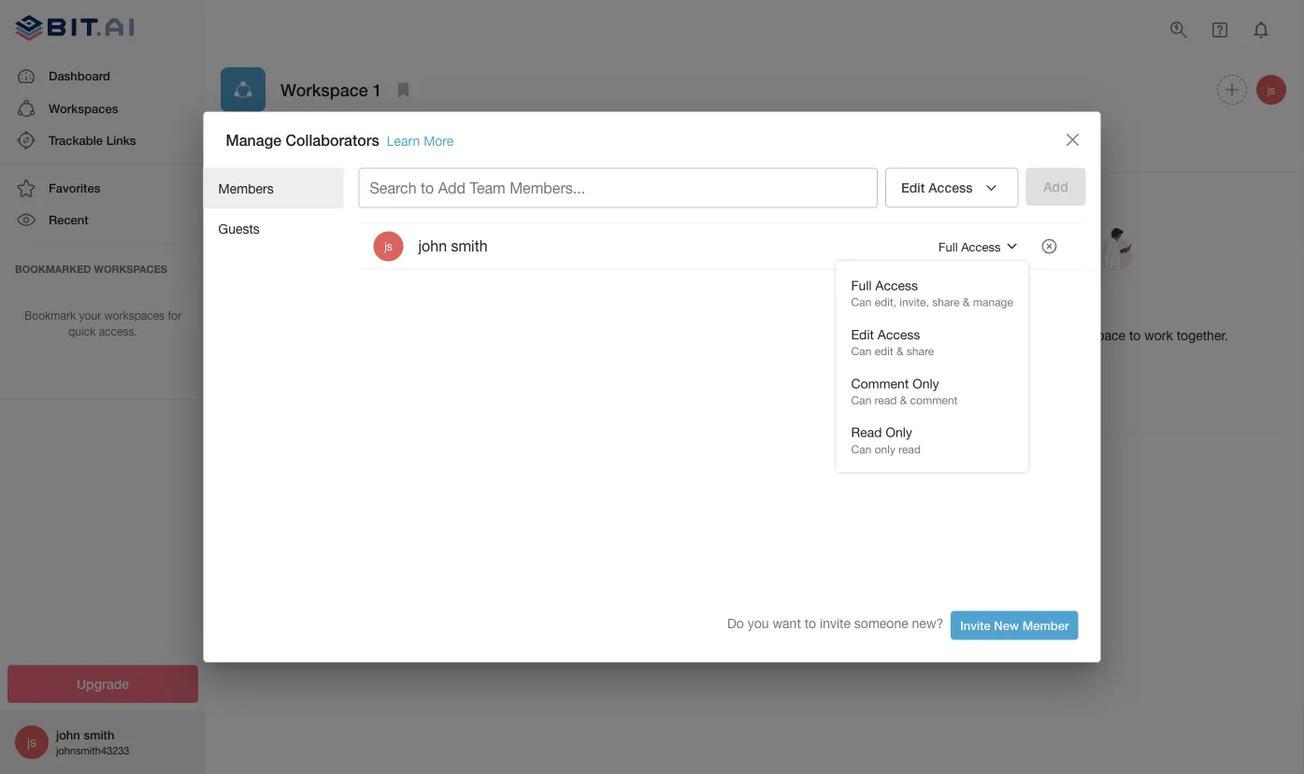 Task type: vqa. For each thing, say whether or not it's contained in the screenshot.


Task type: locate. For each thing, give the bounding box(es) containing it.
collaborators down workspace 1
[[286, 131, 379, 149]]

workspace 1
[[281, 79, 382, 100]]

js inside button
[[1268, 83, 1276, 96]]

manage inside manage collaborators add or remove collaborators to this workspace to work together.
[[852, 302, 908, 319]]

4 can from the top
[[852, 443, 872, 456]]

only up the comment
[[913, 376, 940, 391]]

1 vertical spatial read
[[899, 443, 921, 456]]

smith for john smith
[[451, 238, 488, 255]]

edit,
[[875, 296, 897, 309]]

1 horizontal spatial smith
[[451, 238, 488, 255]]

johnsmith43233
[[56, 745, 130, 757]]

0 horizontal spatial only
[[886, 425, 913, 440]]

full inside button
[[939, 239, 958, 254]]

1 vertical spatial js
[[385, 240, 393, 253]]

can left the edit,
[[852, 296, 872, 309]]

share inside edit access can edit & share
[[907, 345, 935, 358]]

can for edit access
[[852, 345, 872, 358]]

0 horizontal spatial smith
[[84, 728, 114, 742]]

edit inside button
[[902, 180, 925, 196]]

can inside full access can edit, invite, share & manage
[[852, 296, 872, 309]]

workspaces
[[104, 309, 165, 322]]

add inside manage collaborators add or remove collaborators to this workspace to work together.
[[852, 328, 876, 343]]

2 vertical spatial edit
[[868, 372, 891, 387]]

manage for manage collaborators learn more
[[226, 131, 282, 149]]

comment only can read & comment
[[852, 376, 958, 407]]

1 horizontal spatial manage
[[852, 302, 908, 319]]

& right edit
[[897, 345, 904, 358]]

members button
[[203, 168, 344, 209]]

edit access button
[[886, 168, 1019, 208]]

collaborators
[[286, 131, 379, 149], [912, 302, 1005, 319], [895, 372, 977, 387]]

want
[[773, 616, 801, 632]]

smith
[[451, 238, 488, 255], [84, 728, 114, 742]]

0 horizontal spatial read
[[875, 394, 897, 407]]

only inside read only can only read
[[886, 425, 913, 440]]

0 horizontal spatial js
[[27, 735, 37, 750]]

0 vertical spatial add
[[438, 179, 466, 196]]

guests
[[218, 221, 260, 237]]

1 horizontal spatial full
[[939, 239, 958, 254]]

collaborators inside dialog
[[286, 131, 379, 149]]

john down search to add team members...
[[419, 238, 447, 255]]

1 vertical spatial edit
[[852, 327, 874, 342]]

to right the search
[[421, 179, 434, 196]]

share for full access
[[933, 296, 960, 309]]

collaborators up collaborators
[[912, 302, 1005, 319]]

access up manage
[[962, 239, 1001, 254]]

can inside read only can only read
[[852, 443, 872, 456]]

members...
[[510, 179, 586, 196]]

edit for edit access
[[902, 180, 925, 196]]

invite new member
[[961, 618, 1069, 633]]

bookmarked workspaces
[[15, 263, 167, 275]]

1 horizontal spatial js
[[385, 240, 393, 253]]

&
[[963, 296, 970, 309], [897, 345, 904, 358], [900, 394, 907, 407]]

smith down search to add team members...
[[451, 238, 488, 255]]

can left edit
[[852, 345, 872, 358]]

& down edit collaborators at the right
[[900, 394, 907, 407]]

full access can edit, invite, share & manage
[[852, 278, 1014, 309]]

full for full access
[[939, 239, 958, 254]]

edit inside edit access can edit & share
[[852, 327, 874, 342]]

1 vertical spatial smith
[[84, 728, 114, 742]]

1 horizontal spatial john
[[419, 238, 447, 255]]

js
[[1268, 83, 1276, 96], [385, 240, 393, 253], [27, 735, 37, 750]]

read right only at right bottom
[[899, 443, 921, 456]]

add
[[438, 179, 466, 196], [852, 328, 876, 343]]

0 vertical spatial edit
[[902, 180, 925, 196]]

quick
[[68, 325, 96, 338]]

& inside edit access can edit & share
[[897, 345, 904, 358]]

access up full access
[[929, 180, 973, 196]]

manage collaborators learn more
[[226, 131, 454, 149]]

0 vertical spatial read
[[875, 394, 897, 407]]

access for full access
[[962, 239, 1001, 254]]

collaborators up the comment
[[895, 372, 977, 387]]

share
[[933, 296, 960, 309], [907, 345, 935, 358]]

workspaces button
[[0, 92, 206, 124]]

bookmark image
[[393, 79, 415, 101]]

1 horizontal spatial add
[[852, 328, 876, 343]]

1 vertical spatial add
[[852, 328, 876, 343]]

can inside "comment only can read & comment"
[[852, 394, 872, 407]]

john smith
[[419, 238, 488, 255]]

manage
[[226, 131, 282, 149], [852, 302, 908, 319]]

access for edit access can edit & share
[[878, 327, 921, 342]]

members
[[218, 181, 274, 196]]

smith inside manage collaborators dialog
[[451, 238, 488, 255]]

read
[[852, 425, 882, 440]]

zone
[[906, 469, 941, 487]]

collaborators for edit collaborators
[[895, 372, 977, 387]]

1 can from the top
[[852, 296, 872, 309]]

invite,
[[900, 296, 930, 309]]

access inside edit access can edit & share
[[878, 327, 921, 342]]

workspaces
[[94, 263, 167, 275]]

trackable links
[[49, 133, 136, 147]]

learn
[[387, 133, 420, 148]]

manage up members
[[226, 131, 282, 149]]

invite
[[820, 616, 851, 632]]

favorites
[[49, 181, 100, 195]]

share inside full access can edit, invite, share & manage
[[933, 296, 960, 309]]

guests button
[[203, 209, 344, 250]]

3 can from the top
[[852, 394, 872, 407]]

& left manage
[[963, 296, 970, 309]]

1 vertical spatial share
[[907, 345, 935, 358]]

only inside "comment only can read & comment"
[[913, 376, 940, 391]]

content library
[[385, 142, 506, 157]]

0 vertical spatial &
[[963, 296, 970, 309]]

someone
[[855, 616, 909, 632]]

edit for edit access can edit & share
[[852, 327, 874, 342]]

manage inside dialog
[[226, 131, 282, 149]]

do you want to invite someone new?
[[728, 616, 944, 632]]

1 vertical spatial only
[[886, 425, 913, 440]]

add left or
[[852, 328, 876, 343]]

share for edit access
[[907, 345, 935, 358]]

0 vertical spatial manage
[[226, 131, 282, 149]]

1 horizontal spatial read
[[899, 443, 921, 456]]

john inside manage collaborators dialog
[[419, 238, 447, 255]]

0 vertical spatial smith
[[451, 238, 488, 255]]

1 vertical spatial collaborators
[[912, 302, 1005, 319]]

0 horizontal spatial add
[[438, 179, 466, 196]]

0 vertical spatial share
[[933, 296, 960, 309]]

workspaces
[[49, 101, 118, 115]]

add inside manage collaborators dialog
[[438, 179, 466, 196]]

full inside full access can edit, invite, share & manage
[[852, 278, 872, 293]]

2 vertical spatial &
[[900, 394, 907, 407]]

only
[[913, 376, 940, 391], [886, 425, 913, 440]]

edit collaborators
[[868, 372, 977, 387]]

access up edit
[[878, 327, 921, 342]]

manage up or
[[852, 302, 908, 319]]

can down read
[[852, 443, 872, 456]]

can for read only
[[852, 443, 872, 456]]

2 vertical spatial collaborators
[[895, 372, 977, 387]]

full for full access can edit, invite, share & manage
[[852, 278, 872, 293]]

2 can from the top
[[852, 345, 872, 358]]

to left this
[[1022, 328, 1034, 343]]

1 vertical spatial &
[[897, 345, 904, 358]]

library
[[450, 142, 506, 157]]

recent button
[[0, 204, 206, 236]]

full up edit access can edit & share on the right of page
[[852, 278, 872, 293]]

workspace
[[1062, 328, 1126, 343]]

new
[[994, 618, 1019, 633]]

documents
[[254, 142, 338, 157]]

1 vertical spatial john
[[56, 728, 80, 742]]

share right invite, in the top of the page
[[933, 296, 960, 309]]

full up full access can edit, invite, share & manage
[[939, 239, 958, 254]]

0 vertical spatial js
[[1268, 83, 1276, 96]]

access inside full access can edit, invite, share & manage
[[876, 278, 918, 293]]

collaborators
[[942, 328, 1019, 343]]

read down comment
[[875, 394, 897, 407]]

only up only at right bottom
[[886, 425, 913, 440]]

js button
[[1254, 72, 1290, 108]]

john for john smith johnsmith43233
[[56, 728, 80, 742]]

john
[[419, 238, 447, 255], [56, 728, 80, 742]]

& inside "comment only can read & comment"
[[900, 394, 907, 407]]

0 horizontal spatial john
[[56, 728, 80, 742]]

add left team
[[438, 179, 466, 196]]

to left work
[[1130, 328, 1141, 343]]

full
[[939, 239, 958, 254], [852, 278, 872, 293]]

0 vertical spatial full
[[939, 239, 958, 254]]

for
[[168, 309, 181, 322]]

can inside edit access can edit & share
[[852, 345, 872, 358]]

smith up johnsmith43233
[[84, 728, 114, 742]]

collaborators inside button
[[895, 372, 977, 387]]

access
[[929, 180, 973, 196], [962, 239, 1001, 254], [876, 278, 918, 293], [878, 327, 921, 342]]

team
[[470, 179, 506, 196]]

1 horizontal spatial only
[[913, 376, 940, 391]]

to
[[421, 179, 434, 196], [1022, 328, 1034, 343], [1130, 328, 1141, 343], [805, 616, 817, 632]]

manage collaborators dialog
[[203, 112, 1101, 663]]

full access button
[[934, 232, 1028, 262]]

0 vertical spatial john
[[419, 238, 447, 255]]

collaborators inside manage collaborators add or remove collaborators to this workspace to work together.
[[912, 302, 1005, 319]]

js inside manage collaborators dialog
[[385, 240, 393, 253]]

read only can only read
[[852, 425, 921, 456]]

read inside "comment only can read & comment"
[[875, 394, 897, 407]]

2 horizontal spatial js
[[1268, 83, 1276, 96]]

share down the remove
[[907, 345, 935, 358]]

tab list
[[221, 127, 1290, 172]]

can down comment
[[852, 394, 872, 407]]

0 vertical spatial collaborators
[[286, 131, 379, 149]]

can
[[852, 296, 872, 309], [852, 345, 872, 358], [852, 394, 872, 407], [852, 443, 872, 456]]

bookmarked
[[15, 263, 91, 275]]

access for edit access
[[929, 180, 973, 196]]

smith for john smith johnsmith43233
[[84, 728, 114, 742]]

john up johnsmith43233
[[56, 728, 80, 742]]

0 horizontal spatial manage
[[226, 131, 282, 149]]

john inside john smith johnsmith43233
[[56, 728, 80, 742]]

1 vertical spatial manage
[[852, 302, 908, 319]]

& for only
[[900, 394, 907, 407]]

read inside read only can only read
[[899, 443, 921, 456]]

member
[[1023, 618, 1069, 633]]

1 vertical spatial full
[[852, 278, 872, 293]]

edit inside button
[[868, 372, 891, 387]]

edit
[[902, 180, 925, 196], [852, 327, 874, 342], [868, 372, 891, 387]]

content library link
[[370, 127, 520, 172]]

0 horizontal spatial full
[[852, 278, 872, 293]]

0 vertical spatial only
[[913, 376, 940, 391]]

access up the edit,
[[876, 278, 918, 293]]

invite
[[961, 618, 991, 633]]

manage
[[973, 296, 1014, 309]]

smith inside john smith johnsmith43233
[[84, 728, 114, 742]]



Task type: describe. For each thing, give the bounding box(es) containing it.
collaborators for manage collaborators learn more
[[286, 131, 379, 149]]

remove
[[895, 328, 938, 343]]

do
[[728, 616, 744, 632]]

bookmark
[[24, 309, 76, 322]]

new?
[[912, 616, 944, 632]]

bookmark your workspaces for quick access.
[[24, 309, 181, 338]]

to right want
[[805, 616, 817, 632]]

manage collaborators add or remove collaborators to this workspace to work together.
[[852, 302, 1229, 343]]

collaborators for manage collaborators add or remove collaborators to this workspace to work together.
[[912, 302, 1005, 319]]

upgrade
[[77, 677, 129, 692]]

together.
[[1177, 328, 1229, 343]]

upgrade button
[[7, 665, 198, 703]]

& for access
[[897, 345, 904, 358]]

2 vertical spatial js
[[27, 735, 37, 750]]

add for search
[[438, 179, 466, 196]]

comment
[[852, 376, 909, 391]]

access for full access can edit, invite, share & manage
[[876, 278, 918, 293]]

can for full access
[[852, 296, 872, 309]]

can for comment only
[[852, 394, 872, 407]]

manage for manage collaborators add or remove collaborators to this workspace to work together.
[[852, 302, 908, 319]]

favorites button
[[0, 172, 206, 204]]

your
[[79, 309, 101, 322]]

only for comment only
[[913, 376, 940, 391]]

full access
[[939, 239, 1001, 254]]

1
[[373, 79, 382, 100]]

dashboard
[[49, 69, 110, 83]]

links
[[106, 133, 136, 147]]

workspace
[[281, 79, 368, 100]]

edit for edit collaborators
[[868, 372, 891, 387]]

& inside full access can edit, invite, share & manage
[[963, 296, 970, 309]]

search
[[370, 179, 417, 196]]

access.
[[99, 325, 137, 338]]

recent
[[49, 213, 89, 227]]

tab list containing documents
[[221, 127, 1290, 172]]

search to add team members...
[[370, 179, 586, 196]]

edit collaborators button
[[852, 360, 993, 399]]

documents link
[[221, 127, 370, 172]]

trackable
[[49, 133, 103, 147]]

edit access
[[902, 180, 973, 196]]

danger zone
[[852, 469, 941, 487]]

or
[[879, 328, 891, 343]]

dashboard button
[[0, 60, 206, 92]]

danger
[[852, 469, 902, 487]]

john smith johnsmith43233
[[56, 728, 130, 757]]

only for read only
[[886, 425, 913, 440]]

you
[[748, 616, 769, 632]]

edit
[[875, 345, 894, 358]]

only
[[875, 443, 896, 456]]

content
[[385, 142, 447, 157]]

work
[[1145, 328, 1174, 343]]

trackable links button
[[0, 124, 206, 156]]

comment
[[911, 394, 958, 407]]

john for john smith
[[419, 238, 447, 255]]

edit access can edit & share
[[852, 327, 935, 358]]

learn more link
[[387, 133, 454, 148]]

more
[[424, 133, 454, 148]]

add for manage
[[852, 328, 876, 343]]

this
[[1038, 328, 1058, 343]]



